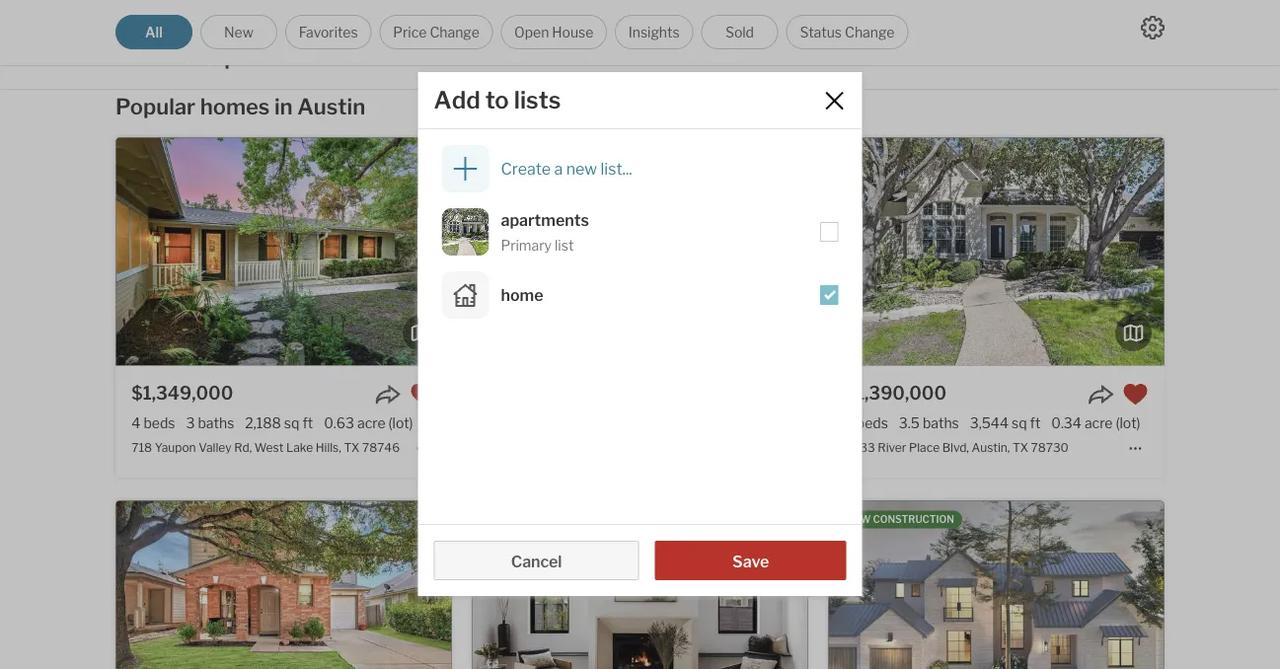 Task type: locate. For each thing, give the bounding box(es) containing it.
ft up lake
[[302, 415, 313, 432]]

2 construction from the left
[[873, 514, 954, 526]]

1 horizontal spatial austin,
[[972, 441, 1010, 455]]

2 change from the left
[[845, 24, 895, 40]]

0 horizontal spatial sq
[[255, 5, 271, 21]]

homes
[[200, 93, 270, 120]]

popular
[[116, 93, 196, 120]]

2 beds from the left
[[857, 415, 888, 432]]

construction
[[517, 514, 598, 526], [873, 514, 954, 526]]

2 1 from the left
[[176, 5, 183, 21]]

2 new from the left
[[847, 514, 871, 526]]

austin
[[297, 93, 365, 120]]

sq right 3,544
[[1012, 415, 1027, 432]]

1 horizontal spatial acre
[[1085, 415, 1113, 432]]

0 horizontal spatial construction
[[517, 514, 598, 526]]

0 horizontal spatial 4
[[132, 415, 141, 432]]

1 bath
[[176, 5, 215, 21]]

apartments
[[501, 210, 589, 230]]

0 horizontal spatial baths
[[198, 415, 234, 432]]

1 horizontal spatial construction
[[873, 514, 954, 526]]

1 left bed
[[132, 5, 138, 21]]

new
[[566, 160, 597, 179]]

4 up 3833
[[845, 415, 854, 432]]

photo of 2402 sonora ct, austin, tx 78756 image
[[472, 502, 808, 669]]

favorite button checkbox
[[410, 382, 436, 408]]

ft up #1921,
[[274, 5, 284, 21]]

updates
[[212, 44, 295, 70]]

construction up cancel button
[[517, 514, 598, 526]]

primary
[[501, 238, 552, 254]]

(lot) down favorite button icon
[[1116, 415, 1141, 432]]

1 baths from the left
[[198, 415, 234, 432]]

2 horizontal spatial sq
[[1012, 415, 1027, 432]]

4 beds
[[132, 415, 175, 432], [845, 415, 888, 432]]

Insights radio
[[615, 15, 693, 49]]

0 horizontal spatial new construction
[[490, 514, 598, 526]]

1 horizontal spatial beds
[[857, 415, 888, 432]]

new construction for photo of 2402 sonora ct, austin, tx 78756
[[490, 514, 598, 526]]

4 beds up 3833
[[845, 415, 888, 432]]

New radio
[[200, 15, 277, 49]]

1 horizontal spatial change
[[845, 24, 895, 40]]

0 vertical spatial austin,
[[292, 30, 330, 44]]

1 horizontal spatial baths
[[923, 415, 959, 432]]

acre up 78746
[[357, 415, 385, 432]]

2 4 beds from the left
[[845, 415, 888, 432]]

status
[[800, 24, 842, 40]]

1 acre from the left
[[357, 415, 385, 432]]

1 horizontal spatial 4
[[845, 415, 854, 432]]

Favorites radio
[[285, 15, 372, 49]]

(lot) for $1,349,000
[[388, 415, 413, 432]]

0 horizontal spatial photo of 3833 river place blvd, austin, tx 78730 image
[[442, 209, 489, 256]]

acre for $1,390,000
[[1085, 415, 1113, 432]]

ln
[[237, 30, 251, 44]]

ft up 78730
[[1030, 415, 1041, 432]]

place
[[909, 441, 940, 455]]

lake
[[286, 441, 313, 455]]

1 vertical spatial option group
[[418, 209, 862, 319]]

favorite button image
[[1123, 382, 1149, 408]]

change for price change
[[430, 24, 479, 40]]

ft
[[274, 5, 284, 21], [302, 415, 313, 432], [1030, 415, 1041, 432]]

open house
[[514, 24, 594, 40]]

beds up yaupon
[[144, 415, 175, 432]]

photo of 3833 river place blvd, austin, tx 78730 image inside option group
[[442, 209, 489, 256]]

tx
[[333, 30, 348, 44], [344, 441, 360, 455], [1013, 441, 1028, 455]]

lists
[[514, 86, 561, 115]]

3833 river place blvd, austin, tx 78730
[[845, 441, 1069, 455]]

1 horizontal spatial sq
[[284, 415, 300, 432]]

previous updates
[[115, 44, 295, 70]]

baths up valley
[[198, 415, 234, 432]]

1 (lot) from the left
[[388, 415, 413, 432]]

apartments primary list
[[501, 210, 589, 254]]

change for status change
[[845, 24, 895, 40]]

change inside radio
[[845, 24, 895, 40]]

to
[[485, 86, 509, 115]]

sq
[[255, 5, 271, 21], [284, 415, 300, 432], [1012, 415, 1027, 432]]

valley
[[199, 441, 232, 455]]

new
[[224, 24, 254, 40]]

photo of 3833 river place blvd, austin, tx 78730 image
[[829, 138, 1164, 366], [442, 209, 489, 256]]

2 acre from the left
[[1085, 415, 1113, 432]]

4 up 718
[[132, 415, 141, 432]]

78730
[[1031, 441, 1069, 455]]

acre
[[357, 415, 385, 432], [1085, 415, 1113, 432]]

4
[[132, 415, 141, 432], [845, 415, 854, 432]]

1 vertical spatial austin,
[[972, 441, 1010, 455]]

beds for $1,349,000
[[144, 415, 175, 432]]

718 yaupon valley rd, west lake hills, tx 78746
[[132, 441, 400, 455]]

1 left bath
[[176, 5, 183, 21]]

$1,390,000
[[845, 383, 947, 405]]

construction down place
[[873, 514, 954, 526]]

(lot)
[[388, 415, 413, 432], [1116, 415, 1141, 432]]

4 for $1,390,000
[[845, 415, 854, 432]]

sq for $1,390,000
[[1012, 415, 1027, 432]]

change right price
[[430, 24, 479, 40]]

1 change from the left
[[430, 24, 479, 40]]

78741
[[351, 30, 386, 44]]

1 new from the left
[[490, 514, 515, 526]]

west
[[255, 441, 284, 455]]

2 new construction from the left
[[847, 514, 954, 526]]

price
[[393, 24, 427, 40]]

0 horizontal spatial 1
[[132, 5, 138, 21]]

add
[[434, 86, 480, 115]]

new
[[490, 514, 515, 526], [847, 514, 871, 526]]

0 horizontal spatial acre
[[357, 415, 385, 432]]

tx left the 78741
[[333, 30, 348, 44]]

home
[[501, 286, 543, 305]]

0 horizontal spatial austin,
[[292, 30, 330, 44]]

1 beds from the left
[[144, 415, 175, 432]]

0 horizontal spatial 4 beds
[[132, 415, 175, 432]]

2 horizontal spatial ft
[[1030, 415, 1041, 432]]

0 vertical spatial option group
[[115, 15, 909, 49]]

house
[[552, 24, 594, 40]]

acre right 0.34
[[1085, 415, 1113, 432]]

1 4 beds from the left
[[132, 415, 175, 432]]

new construction up cancel button
[[490, 514, 598, 526]]

0 horizontal spatial beds
[[144, 415, 175, 432]]

option group
[[115, 15, 909, 49], [418, 209, 862, 319]]

1 horizontal spatial 1
[[176, 5, 183, 21]]

baths up blvd,
[[923, 415, 959, 432]]

photo of 718 yaupon valley rd, west lake hills, tx 78746 image
[[116, 138, 451, 366]]

change right the status
[[845, 24, 895, 40]]

0 horizontal spatial (lot)
[[388, 415, 413, 432]]

0 horizontal spatial change
[[430, 24, 479, 40]]

in
[[274, 93, 293, 120]]

1 horizontal spatial 4 beds
[[845, 415, 888, 432]]

save button
[[655, 541, 846, 581]]

1 horizontal spatial ft
[[302, 415, 313, 432]]

0 horizontal spatial ft
[[274, 5, 284, 21]]

1 for 1 bed
[[132, 5, 138, 21]]

2 baths from the left
[[923, 415, 959, 432]]

1 1 from the left
[[132, 5, 138, 21]]

sq right 749
[[255, 5, 271, 21]]

create
[[501, 160, 551, 179]]

austin, right #1921,
[[292, 30, 330, 44]]

beds for $1,390,000
[[857, 415, 888, 432]]

(lot) up 78746
[[388, 415, 413, 432]]

1 horizontal spatial new construction
[[847, 514, 954, 526]]

acre for $1,349,000
[[357, 415, 385, 432]]

beds
[[144, 415, 175, 432], [857, 415, 888, 432]]

#1921,
[[254, 30, 289, 44]]

beds up 3833
[[857, 415, 888, 432]]

austin, down 3,544
[[972, 441, 1010, 455]]

new up cancel button
[[490, 514, 515, 526]]

3833
[[845, 441, 875, 455]]

tx down the 3,544 sq ft on the bottom of page
[[1013, 441, 1028, 455]]

open
[[514, 24, 549, 40]]

2 (lot) from the left
[[1116, 415, 1141, 432]]

1 new construction from the left
[[490, 514, 598, 526]]

change
[[430, 24, 479, 40], [845, 24, 895, 40]]

1 for 1 bath
[[176, 5, 183, 21]]

2450
[[132, 30, 162, 44]]

new down 3833
[[847, 514, 871, 526]]

1 4 from the left
[[132, 415, 141, 432]]

tx for 3833 river place blvd, austin, tx 78730
[[1013, 441, 1028, 455]]

rd,
[[234, 441, 252, 455]]

austin, for #1921,
[[292, 30, 330, 44]]

1
[[132, 5, 138, 21], [176, 5, 183, 21]]

1 construction from the left
[[517, 514, 598, 526]]

1 horizontal spatial (lot)
[[1116, 415, 1141, 432]]

4 beds up 718
[[132, 415, 175, 432]]

new construction
[[490, 514, 598, 526], [847, 514, 954, 526]]

hills,
[[316, 441, 341, 455]]

0 horizontal spatial new
[[490, 514, 515, 526]]

a
[[554, 160, 563, 179]]

baths
[[198, 415, 234, 432], [923, 415, 959, 432]]

austin,
[[292, 30, 330, 44], [972, 441, 1010, 455]]

sq up lake
[[284, 415, 300, 432]]

new construction down river at right
[[847, 514, 954, 526]]

1 horizontal spatial new
[[847, 514, 871, 526]]

2 4 from the left
[[845, 415, 854, 432]]

change inside option
[[430, 24, 479, 40]]



Task type: describe. For each thing, give the bounding box(es) containing it.
bath
[[186, 5, 215, 21]]

78746
[[362, 441, 400, 455]]

718
[[132, 441, 152, 455]]

cancel
[[511, 552, 562, 572]]

3,544 sq ft
[[970, 415, 1041, 432]]

Status Change radio
[[786, 15, 909, 49]]

3.5 baths
[[899, 415, 959, 432]]

popular homes in austin
[[116, 93, 365, 120]]

3.5
[[899, 415, 920, 432]]

blvd,
[[942, 441, 969, 455]]

sold
[[725, 24, 754, 40]]

list...
[[601, 160, 632, 179]]

all
[[145, 24, 163, 40]]

baths for $1,390,000
[[923, 415, 959, 432]]

Price Change radio
[[380, 15, 493, 49]]

status change
[[800, 24, 895, 40]]

Sold radio
[[701, 15, 778, 49]]

option group containing apartments
[[418, 209, 862, 319]]

add to lists element
[[434, 86, 798, 115]]

save
[[733, 552, 769, 572]]

option group containing all
[[115, 15, 909, 49]]

ft for $1,349,000
[[302, 415, 313, 432]]

4 beds for $1,390,000
[[845, 415, 888, 432]]

749 sq ft
[[226, 5, 284, 21]]

favorite button checkbox
[[1123, 382, 1149, 408]]

4 beds for $1,349,000
[[132, 415, 175, 432]]

(lot) for $1,390,000
[[1116, 415, 1141, 432]]

3
[[186, 415, 195, 432]]

previous
[[115, 44, 207, 70]]

1 horizontal spatial photo of 3833 river place blvd, austin, tx 78730 image
[[829, 138, 1164, 366]]

construction for photo of 2402 sonora ct, austin, tx 78756
[[517, 514, 598, 526]]

0.34 acre (lot)
[[1052, 415, 1141, 432]]

photo of 11101 spicewood club dr, austin, tx 78750 image
[[472, 138, 808, 366]]

2450 wickersham ln #1921, austin, tx 78741
[[132, 30, 386, 44]]

tx for 2450 wickersham ln #1921, austin, tx 78741
[[333, 30, 348, 44]]

sq for $1,349,000
[[284, 415, 300, 432]]

river
[[878, 441, 906, 455]]

list
[[555, 238, 574, 254]]

new for photo of 2402 sonora ct, austin, tx 78756
[[490, 514, 515, 526]]

All radio
[[115, 15, 192, 49]]

construction for photo of 4905 timberline dr, rollingwood, tx 78746 at right bottom
[[873, 514, 954, 526]]

cancel button
[[434, 541, 639, 581]]

0.63 acre (lot)
[[324, 415, 413, 432]]

new for photo of 4905 timberline dr, rollingwood, tx 78746 at right bottom
[[847, 514, 871, 526]]

austin, for blvd,
[[972, 441, 1010, 455]]

yaupon
[[155, 441, 196, 455]]

1 bed
[[132, 5, 166, 21]]

2,188 sq ft
[[245, 415, 313, 432]]

apartments checkbox
[[418, 209, 862, 256]]

new construction for photo of 4905 timberline dr, rollingwood, tx 78746 at right bottom
[[847, 514, 954, 526]]

2,188
[[245, 415, 281, 432]]

favorite button image
[[410, 382, 436, 408]]

baths for $1,349,000
[[198, 415, 234, 432]]

0.63
[[324, 415, 354, 432]]

$1,349,000
[[132, 383, 233, 405]]

price change
[[393, 24, 479, 40]]

add to lists
[[434, 86, 561, 115]]

3 baths
[[186, 415, 234, 432]]

home checkbox
[[418, 272, 862, 319]]

3,544
[[970, 415, 1009, 432]]

add to lists dialog
[[418, 73, 862, 597]]

favorites
[[299, 24, 358, 40]]

create a new list...
[[501, 160, 632, 179]]

0.34
[[1052, 415, 1082, 432]]

insights
[[628, 24, 680, 40]]

photo of 5525 war admiral dr, del valle, tx 78617 image
[[116, 502, 451, 669]]

4 for $1,349,000
[[132, 415, 141, 432]]

tx right hills,
[[344, 441, 360, 455]]

749
[[226, 5, 252, 21]]

bed
[[141, 5, 166, 21]]

ft for $1,390,000
[[1030, 415, 1041, 432]]

Open House radio
[[501, 15, 607, 49]]

photo of 4905 timberline dr, rollingwood, tx 78746 image
[[829, 502, 1164, 669]]

wickersham
[[165, 30, 234, 44]]

create a new list... button
[[442, 146, 839, 193]]



Task type: vqa. For each thing, say whether or not it's contained in the screenshot.
photos
no



